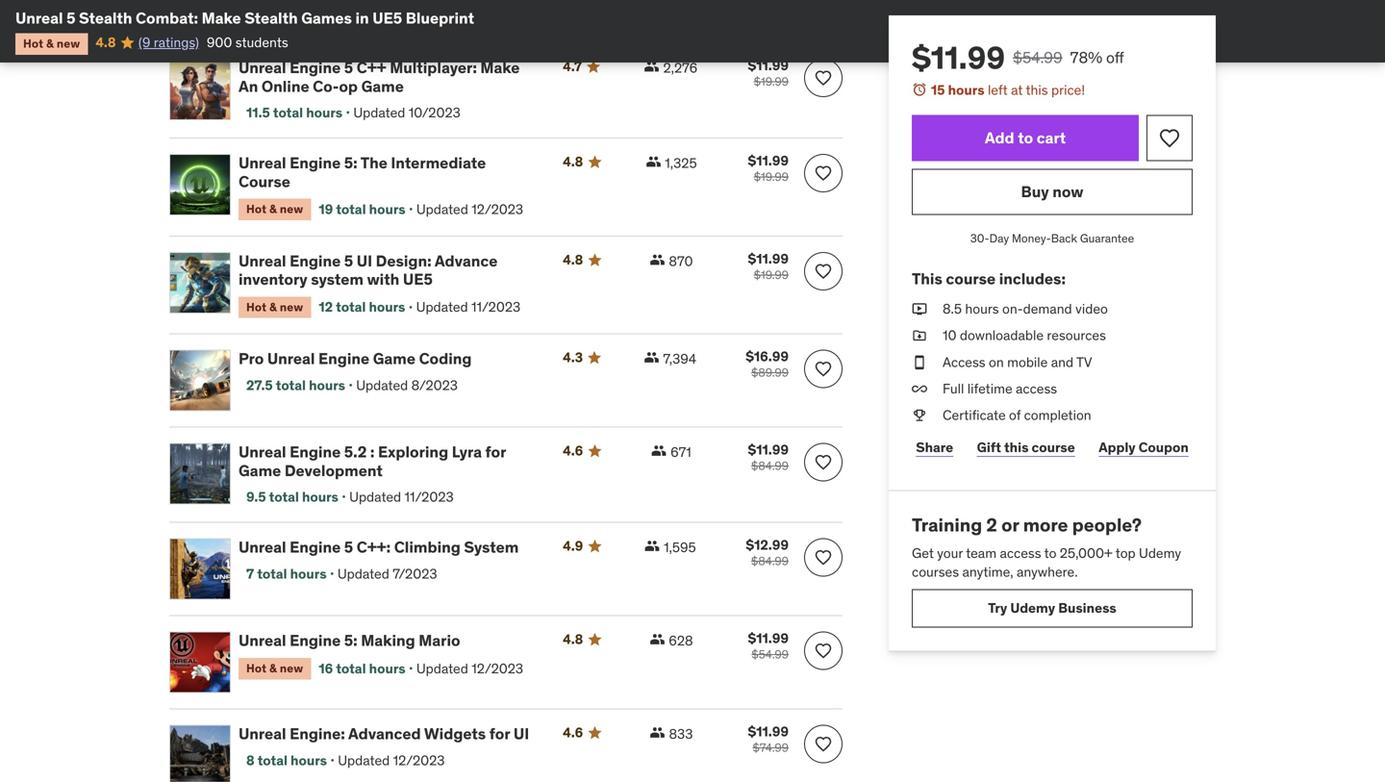 Task type: locate. For each thing, give the bounding box(es) containing it.
2 12 from the top
[[319, 299, 333, 316]]

updated down the unreal engine: advanced widgets for ui
[[338, 752, 390, 769]]

15 hours left at this price!
[[932, 81, 1086, 99]]

updated 12/2023 up advance
[[417, 201, 524, 218]]

3 $19.99 from the top
[[754, 267, 789, 282]]

$84.99 for unreal engine 5 c++: climbing system
[[752, 554, 789, 569]]

lyra
[[452, 442, 482, 462]]

game up 9.5
[[239, 461, 281, 481]]

1 vertical spatial make
[[481, 58, 520, 78]]

2 $11.99 $19.99 from the top
[[748, 152, 789, 184]]

$11.99 $19.99 right 870
[[748, 250, 789, 282]]

2 5: from the top
[[344, 631, 358, 651]]

7,394
[[663, 350, 697, 368]]

ue5 inside unreal engine 5 ui design: advance inventory system with ue5
[[403, 270, 433, 289]]

& down inventory
[[269, 300, 277, 315]]

unreal for unreal engine 5 c++: climbing system
[[239, 538, 286, 557]]

mobile
[[1008, 353, 1048, 371]]

0 vertical spatial updated 12/2023
[[417, 201, 524, 218]]

total right the "27.5"
[[276, 377, 306, 394]]

2 12 total hours from the top
[[319, 299, 406, 316]]

hot
[[23, 36, 43, 51], [246, 202, 267, 217], [246, 300, 267, 315], [246, 661, 267, 676]]

engine up 16
[[290, 631, 341, 651]]

1 vertical spatial updated 11/2023
[[416, 299, 521, 316]]

access down mobile
[[1016, 380, 1058, 397]]

updated 11/2023 for hot & new
[[416, 299, 521, 316]]

engine inside unreal engine 5 ui design: advance inventory system with ue5
[[290, 251, 341, 271]]

1 vertical spatial $19.99
[[754, 169, 789, 184]]

hot & new for unreal engine 5: the intermediate course
[[246, 202, 303, 217]]

5:
[[344, 153, 358, 173], [344, 631, 358, 651]]

xsmall image for 671
[[652, 443, 667, 459]]

updated down unreal engine 5 c++ multiplayer: make an online co-op game
[[354, 104, 406, 121]]

downloadable
[[960, 327, 1044, 344]]

$11.99 $19.99 right 2,276
[[748, 57, 789, 89]]

hot for unreal engine 5: the intermediate course
[[246, 202, 267, 217]]

$11.99 for unreal engine 5.2 : exploring lyra for game development
[[748, 441, 789, 459]]

$11.99 for unreal engine 5 ui design: advance inventory system with ue5
[[748, 250, 789, 267]]

$11.99
[[912, 38, 1006, 77], [748, 57, 789, 74], [748, 152, 789, 169], [748, 250, 789, 267], [748, 441, 789, 459], [748, 630, 789, 647], [748, 723, 789, 741]]

development
[[285, 461, 383, 481]]

exploring
[[378, 442, 449, 462]]

1 vertical spatial 12/2023
[[472, 660, 524, 677]]

now
[[1053, 182, 1084, 202]]

unreal engine 5:  making mario
[[239, 631, 461, 651]]

& left 16
[[269, 661, 277, 676]]

5 for unreal engine 5 c++: climbing system
[[344, 538, 353, 557]]

1 $11.99 $19.99 from the top
[[748, 57, 789, 89]]

tv
[[1077, 353, 1093, 371]]

xsmall image left 870
[[650, 252, 665, 267]]

make right "multiplayer:"
[[481, 58, 520, 78]]

wishlist image
[[1159, 127, 1182, 150], [814, 164, 833, 183], [814, 262, 833, 281], [814, 360, 833, 379]]

5 inside unreal engine 5 c++ multiplayer: make an online co-op game
[[344, 58, 353, 78]]

0 vertical spatial $54.99
[[1013, 48, 1063, 67]]

5 for unreal engine 5 c++ multiplayer: make an online co-op game
[[344, 58, 353, 78]]

stealth left combat:
[[79, 8, 132, 28]]

12/2023 up advance
[[472, 201, 524, 218]]

off
[[1107, 48, 1125, 67]]

co-
[[313, 76, 339, 96]]

$11.99 $74.99
[[748, 723, 789, 756]]

0 vertical spatial $11.99 $19.99
[[748, 57, 789, 89]]

completion
[[1024, 407, 1092, 424]]

4 wishlist image from the top
[[814, 642, 833, 661]]

12 total hours for bestseller
[[319, 7, 406, 25]]

1 wishlist image from the top
[[814, 68, 833, 88]]

xsmall image for 833
[[650, 725, 665, 741]]

ratings)
[[154, 34, 199, 51]]

27.5 total hours
[[246, 377, 345, 394]]

900 students
[[207, 34, 288, 51]]

add
[[985, 128, 1015, 148]]

$11.99 $54.99
[[748, 630, 789, 662]]

to inside button
[[1018, 128, 1034, 148]]

1 horizontal spatial course
[[1032, 439, 1076, 456]]

updated 12/2023 down mario
[[417, 660, 524, 677]]

0 vertical spatial updated 11/2023
[[417, 7, 521, 25]]

1 vertical spatial to
[[1045, 545, 1057, 562]]

9.5 total hours
[[246, 488, 339, 506]]

unreal for unreal engine 5:  making mario
[[239, 631, 286, 651]]

hot & new left (9
[[23, 36, 80, 51]]

coupon
[[1139, 439, 1189, 456]]

4.8
[[96, 34, 116, 51], [563, 153, 583, 170], [563, 251, 583, 268], [563, 631, 583, 648]]

5 left with
[[344, 251, 353, 271]]

engine for making
[[290, 631, 341, 651]]

$84.99 inside $11.99 $84.99
[[752, 459, 789, 474]]

5 left the c++:
[[344, 538, 353, 557]]

0 vertical spatial 12/2023
[[472, 201, 524, 218]]

xsmall image left 1,325
[[646, 154, 661, 169]]

wishlist image for unreal engine 5: the intermediate course
[[814, 164, 833, 183]]

5: for the
[[344, 153, 358, 173]]

$11.99 $19.99 right 1,325
[[748, 152, 789, 184]]

to inside training 2 or more people? get your team access to 25,000+ top udemy courses anytime, anywhere.
[[1045, 545, 1057, 562]]

1 vertical spatial udemy
[[1011, 600, 1056, 617]]

course down completion
[[1032, 439, 1076, 456]]

1 horizontal spatial ui
[[514, 724, 529, 744]]

xsmall image for 1,325
[[646, 154, 661, 169]]

2 4.6 from the top
[[563, 724, 583, 742]]

engine for c++
[[290, 58, 341, 78]]

games
[[301, 8, 352, 28]]

0 vertical spatial to
[[1018, 128, 1034, 148]]

updated up coding
[[416, 299, 468, 316]]

unreal for unreal engine 5: the intermediate course
[[239, 153, 286, 173]]

updated down unreal engine 5.2 : exploring lyra for game development
[[349, 488, 401, 506]]

0 vertical spatial 12 total hours
[[319, 7, 406, 25]]

1 vertical spatial $84.99
[[752, 554, 789, 569]]

apply
[[1099, 439, 1136, 456]]

hours right 8.5
[[966, 300, 999, 318]]

new down inventory
[[280, 300, 303, 315]]

ue5 right with
[[403, 270, 433, 289]]

access down or
[[1000, 545, 1042, 562]]

$11.99 for unreal engine: advanced widgets for ui
[[748, 723, 789, 741]]

ui right widgets
[[514, 724, 529, 744]]

updated 11/2023 down unreal engine 5.2 : exploring lyra for game development 'link' at the bottom left of the page
[[349, 488, 454, 506]]

4.8 for unreal engine 5 ui design: advance inventory system with ue5
[[563, 251, 583, 268]]

xsmall image
[[646, 154, 661, 169], [912, 326, 928, 345], [912, 353, 928, 372], [912, 380, 928, 398], [652, 443, 667, 459], [645, 539, 660, 554], [650, 725, 665, 741]]

0 vertical spatial make
[[202, 8, 241, 28]]

1 horizontal spatial stealth
[[245, 8, 298, 28]]

$19.99 for unreal engine 5 c++ multiplayer: make an online co-op game
[[754, 74, 789, 89]]

full
[[943, 380, 965, 397]]

engine inside unreal engine 5 c++ multiplayer: make an online co-op game
[[290, 58, 341, 78]]

hot & new down inventory
[[246, 300, 303, 315]]

xsmall image
[[644, 59, 660, 74], [650, 252, 665, 267], [912, 300, 928, 319], [644, 350, 660, 365], [912, 406, 928, 425], [650, 632, 665, 647]]

1 4.6 from the top
[[563, 442, 583, 460]]

engine for :
[[290, 442, 341, 462]]

$11.99 $19.99 for unreal engine 5: the intermediate course
[[748, 152, 789, 184]]

5 left c++
[[344, 58, 353, 78]]

$19.99 up '$16.99' in the right top of the page
[[754, 267, 789, 282]]

xsmall image left 10 at the right top of the page
[[912, 326, 928, 345]]

wishlist image for make
[[814, 68, 833, 88]]

8/2023
[[412, 377, 458, 394]]

15
[[932, 81, 946, 99]]

$11.99 $19.99
[[748, 57, 789, 89], [748, 152, 789, 184], [748, 250, 789, 282]]

new left 19
[[280, 202, 303, 217]]

$11.99 right 1,325
[[748, 152, 789, 169]]

1 $84.99 from the top
[[752, 459, 789, 474]]

12 left 'in'
[[319, 7, 333, 25]]

updated 11/2023
[[417, 7, 521, 25], [416, 299, 521, 316], [349, 488, 454, 506]]

pro unreal engine game coding
[[239, 349, 472, 369]]

unreal for unreal 5 stealth combat: make stealth games in ue5 blueprint
[[15, 8, 63, 28]]

updated 7/2023
[[338, 565, 437, 583]]

engine up 7 total hours
[[290, 538, 341, 557]]

unreal engine 5:  making mario link
[[239, 631, 540, 651]]

hot & new down course
[[246, 202, 303, 217]]

11.5
[[246, 104, 270, 121]]

$16.99 $89.99
[[746, 348, 789, 380]]

unreal engine: advanced widgets for ui link
[[239, 724, 540, 744]]

2 vertical spatial 11/2023
[[405, 488, 454, 506]]

unreal engine 5 ui design: advance inventory system with ue5
[[239, 251, 498, 289]]

12 total hours up c++
[[319, 7, 406, 25]]

5: left the on the top left of page
[[344, 153, 358, 173]]

:
[[370, 442, 375, 462]]

hours
[[369, 7, 406, 25], [948, 81, 985, 99], [306, 104, 343, 121], [369, 201, 406, 218], [369, 299, 406, 316], [966, 300, 999, 318], [309, 377, 345, 394], [302, 488, 339, 506], [290, 565, 327, 583], [369, 660, 406, 677], [291, 752, 327, 769]]

hot for unreal engine 5 ui design: advance inventory system with ue5
[[246, 300, 267, 315]]

$54.99 up '$11.99 $74.99'
[[752, 647, 789, 662]]

5 inside unreal engine 5 ui design: advance inventory system with ue5
[[344, 251, 353, 271]]

2 vertical spatial $19.99
[[754, 267, 789, 282]]

xsmall image left 1,595
[[645, 539, 660, 554]]

your
[[938, 545, 963, 562]]

udemy right try
[[1011, 600, 1056, 617]]

udemy right top
[[1139, 545, 1182, 562]]

$84.99 inside $12.99 $84.99
[[752, 554, 789, 569]]

1 12 from the top
[[319, 7, 333, 25]]

hot & new left 16
[[246, 661, 303, 676]]

new for unreal engine 5:  making mario
[[280, 661, 303, 676]]

900
[[207, 34, 232, 51]]

xsmall image for unreal engine 5:  making mario
[[650, 632, 665, 647]]

engine for the
[[290, 153, 341, 173]]

0 vertical spatial course
[[946, 269, 996, 289]]

pro
[[239, 349, 264, 369]]

0 vertical spatial $19.99
[[754, 74, 789, 89]]

1 vertical spatial access
[[1000, 545, 1042, 562]]

xsmall image for pro unreal engine game coding
[[644, 350, 660, 365]]

xsmall image left 2,276
[[644, 59, 660, 74]]

engine inside unreal engine 5: the intermediate course
[[290, 153, 341, 173]]

1 horizontal spatial udemy
[[1139, 545, 1182, 562]]

4.6
[[563, 442, 583, 460], [563, 724, 583, 742]]

day
[[990, 231, 1010, 246]]

3 $11.99 $19.99 from the top
[[748, 250, 789, 282]]

1 5: from the top
[[344, 153, 358, 173]]

1 vertical spatial 11/2023
[[472, 299, 521, 316]]

hours down engine:
[[291, 752, 327, 769]]

1 vertical spatial $54.99
[[752, 647, 789, 662]]

0 horizontal spatial ui
[[357, 251, 373, 271]]

0 vertical spatial udemy
[[1139, 545, 1182, 562]]

xsmall image left 671
[[652, 443, 667, 459]]

1,325
[[665, 155, 697, 172]]

0 vertical spatial for
[[486, 442, 506, 462]]

$84.99 for unreal engine 5.2 : exploring lyra for game development
[[752, 459, 789, 474]]

0 vertical spatial $84.99
[[752, 459, 789, 474]]

1 horizontal spatial to
[[1045, 545, 1057, 562]]

for right lyra
[[486, 442, 506, 462]]

apply coupon button
[[1095, 429, 1193, 467]]

1 vertical spatial this
[[1005, 439, 1029, 456]]

1 horizontal spatial make
[[481, 58, 520, 78]]

game right op
[[361, 76, 404, 96]]

$54.99 inside $11.99 $54.99 78% off
[[1013, 48, 1063, 67]]

$19.99 for unreal engine 5: the intermediate course
[[754, 169, 789, 184]]

unreal engine 5 ui design: advance inventory system with ue5 link
[[239, 251, 540, 289]]

$84.99 up $12.99
[[752, 459, 789, 474]]

this inside gift this course link
[[1005, 439, 1029, 456]]

of
[[1010, 407, 1021, 424]]

$11.99 right 2,276
[[748, 57, 789, 74]]

unreal inside unreal engine 5: the intermediate course
[[239, 153, 286, 173]]

on
[[989, 353, 1004, 371]]

1 stealth from the left
[[79, 8, 132, 28]]

$11.99 for unreal engine 5: the intermediate course
[[748, 152, 789, 169]]

$11.99 up 15
[[912, 38, 1006, 77]]

$11.99 down "$89.99"
[[748, 441, 789, 459]]

total right 9.5
[[269, 488, 299, 506]]

updated 11/2023 down advance
[[416, 299, 521, 316]]

this right at
[[1026, 81, 1049, 99]]

engine left the 5.2
[[290, 442, 341, 462]]

$54.99 up at
[[1013, 48, 1063, 67]]

make up 900 on the left top of the page
[[202, 8, 241, 28]]

& for unreal engine 5 ui design: advance inventory system with ue5
[[269, 300, 277, 315]]

mario
[[419, 631, 461, 651]]

access inside training 2 or more people? get your team access to 25,000+ top udemy courses anytime, anywhere.
[[1000, 545, 1042, 562]]

1 vertical spatial 12 total hours
[[319, 299, 406, 316]]

guarantee
[[1081, 231, 1135, 246]]

4.6 for unreal engine 5.2 : exploring lyra for game development
[[563, 442, 583, 460]]

new left 16
[[280, 661, 303, 676]]

8.5
[[943, 300, 962, 318]]

11/2023 up "multiplayer:"
[[472, 7, 521, 25]]

students
[[236, 34, 288, 51]]

to up anywhere. at the right bottom of page
[[1045, 545, 1057, 562]]

unreal inside unreal engine 5 ui design: advance inventory system with ue5
[[239, 251, 286, 271]]

$19.99 right 2,276
[[754, 74, 789, 89]]

0 vertical spatial 11/2023
[[472, 7, 521, 25]]

12/2023 up widgets
[[472, 660, 524, 677]]

try udemy business
[[989, 600, 1117, 617]]

2 $84.99 from the top
[[752, 554, 789, 569]]

12/2023 down unreal engine: advanced widgets for ui link
[[393, 752, 445, 769]]

1 vertical spatial ue5
[[403, 270, 433, 289]]

for right widgets
[[490, 724, 510, 744]]

833
[[669, 726, 693, 743]]

the
[[361, 153, 388, 173]]

xsmall image left 7,394
[[644, 350, 660, 365]]

engine up 19
[[290, 153, 341, 173]]

2 $19.99 from the top
[[754, 169, 789, 184]]

2 stealth from the left
[[245, 8, 298, 28]]

hours down with
[[369, 299, 406, 316]]

xsmall image left 833 on the bottom of the page
[[650, 725, 665, 741]]

$19.99
[[754, 74, 789, 89], [754, 169, 789, 184], [754, 267, 789, 282]]

0 vertical spatial 5:
[[344, 153, 358, 173]]

12 total hours
[[319, 7, 406, 25], [319, 299, 406, 316]]

2 vertical spatial updated 12/2023
[[338, 752, 445, 769]]

c++
[[357, 58, 387, 78]]

1 vertical spatial 5:
[[344, 631, 358, 651]]

lifetime
[[968, 380, 1013, 397]]

unreal inside unreal engine 5.2 : exploring lyra for game development
[[239, 442, 286, 462]]

updated 12/2023 down unreal engine: advanced widgets for ui link
[[338, 752, 445, 769]]

updated 11/2023 up "multiplayer:"
[[417, 7, 521, 25]]

0 vertical spatial game
[[361, 76, 404, 96]]

make inside unreal engine 5 c++ multiplayer: make an online co-op game
[[481, 58, 520, 78]]

1 12 total hours from the top
[[319, 7, 406, 25]]

3 wishlist image from the top
[[814, 548, 833, 567]]

1 vertical spatial 4.6
[[563, 724, 583, 742]]

engine down 19
[[290, 251, 341, 271]]

$84.99 up $11.99 $54.99
[[752, 554, 789, 569]]

0 vertical spatial 4.6
[[563, 442, 583, 460]]

1 $19.99 from the top
[[754, 74, 789, 89]]

xsmall image for access on mobile and tv
[[912, 353, 928, 372]]

2 vertical spatial $11.99 $19.99
[[748, 250, 789, 282]]

op
[[339, 76, 358, 96]]

0 vertical spatial access
[[1016, 380, 1058, 397]]

4.8 for unreal engine 5:  making mario
[[563, 631, 583, 648]]

game up updated 8/2023
[[373, 349, 416, 369]]

10/2023
[[409, 104, 461, 121]]

unreal inside unreal engine 5 c++ multiplayer: make an online co-op game
[[239, 58, 286, 78]]

5: inside unreal engine 5: the intermediate course
[[344, 153, 358, 173]]

30-
[[971, 231, 990, 246]]

wishlist image for system
[[814, 548, 833, 567]]

5 for unreal engine 5 ui design: advance inventory system with ue5
[[344, 251, 353, 271]]

hours right 7
[[290, 565, 327, 583]]

12 total hours down with
[[319, 299, 406, 316]]

1 vertical spatial 12
[[319, 299, 333, 316]]

buy now
[[1022, 182, 1084, 202]]

12
[[319, 7, 333, 25], [319, 299, 333, 316]]

make
[[202, 8, 241, 28], [481, 58, 520, 78]]

12 down system
[[319, 299, 333, 316]]

hours down development
[[302, 488, 339, 506]]

12/2023 for unreal engine 5:  making mario
[[472, 660, 524, 677]]

udemy inside training 2 or more people? get your team access to 25,000+ top udemy courses anytime, anywhere.
[[1139, 545, 1182, 562]]

1 vertical spatial updated 12/2023
[[417, 660, 524, 677]]

0 vertical spatial ui
[[357, 251, 373, 271]]

0 horizontal spatial stealth
[[79, 8, 132, 28]]

2 wishlist image from the top
[[814, 453, 833, 472]]

this course includes:
[[912, 269, 1066, 289]]

ui left the design:
[[357, 251, 373, 271]]

0 horizontal spatial to
[[1018, 128, 1034, 148]]

0 vertical spatial 12
[[319, 7, 333, 25]]

updated 12/2023 for unreal engine 5: the intermediate course
[[417, 201, 524, 218]]

hot & new for unreal engine 5 ui design: advance inventory system with ue5
[[246, 300, 303, 315]]

wishlist image
[[814, 68, 833, 88], [814, 453, 833, 472], [814, 548, 833, 567], [814, 642, 833, 661], [814, 735, 833, 754]]

xsmall image up share
[[912, 406, 928, 425]]

1 horizontal spatial $54.99
[[1013, 48, 1063, 67]]

&
[[46, 36, 54, 51], [269, 202, 277, 217], [269, 300, 277, 315], [269, 661, 277, 676]]

$89.99
[[752, 365, 789, 380]]

$54.99
[[1013, 48, 1063, 67], [752, 647, 789, 662]]

at
[[1011, 81, 1023, 99]]

engine inside unreal engine 5.2 : exploring lyra for game development
[[290, 442, 341, 462]]

0 horizontal spatial $54.99
[[752, 647, 789, 662]]

get
[[912, 545, 934, 562]]

25,000+
[[1060, 545, 1113, 562]]

new left (9
[[57, 36, 80, 51]]

0 horizontal spatial udemy
[[1011, 600, 1056, 617]]

more
[[1024, 513, 1069, 537]]

$11.99 for unreal engine 5 c++ multiplayer: make an online co-op game
[[748, 57, 789, 74]]

this right gift
[[1005, 439, 1029, 456]]

0 vertical spatial ue5
[[373, 8, 402, 28]]

5 wishlist image from the top
[[814, 735, 833, 754]]

$54.99 inside $11.99 $54.99
[[752, 647, 789, 662]]

to left the cart
[[1018, 128, 1034, 148]]

2 vertical spatial game
[[239, 461, 281, 481]]

1 vertical spatial $11.99 $19.99
[[748, 152, 789, 184]]



Task type: vqa. For each thing, say whether or not it's contained in the screenshot.
second the 12
yes



Task type: describe. For each thing, give the bounding box(es) containing it.
updated 10/2023
[[354, 104, 461, 121]]

total right 19
[[336, 201, 366, 218]]

updated down intermediate
[[417, 201, 469, 218]]

4.6 for unreal engine: advanced widgets for ui
[[563, 724, 583, 742]]

engine for c++:
[[290, 538, 341, 557]]

$19.99 for unreal engine 5 ui design: advance inventory system with ue5
[[754, 267, 789, 282]]

& left (9
[[46, 36, 54, 51]]

bestseller
[[246, 8, 304, 23]]

or
[[1002, 513, 1020, 537]]

xsmall image for 1,595
[[645, 539, 660, 554]]

engine up "27.5 total hours"
[[319, 349, 370, 369]]

7 total hours
[[246, 565, 327, 583]]

xsmall image for full lifetime access
[[912, 380, 928, 398]]

updated 12/2023 for unreal engine 5:  making mario
[[417, 660, 524, 677]]

an
[[239, 76, 258, 96]]

$11.99 $19.99 for unreal engine 5 c++ multiplayer: make an online co-op game
[[748, 57, 789, 89]]

628
[[669, 632, 693, 650]]

$54.99 for $11.99 $54.99
[[752, 647, 789, 662]]

total right 7
[[257, 565, 287, 583]]

access on mobile and tv
[[943, 353, 1093, 371]]

total down 'online'
[[273, 104, 303, 121]]

7
[[246, 565, 254, 583]]

hot & new for unreal engine 5:  making mario
[[246, 661, 303, 676]]

1,595
[[664, 539, 696, 556]]

updated up "multiplayer:"
[[417, 7, 469, 25]]

11/2023 for hot & new
[[472, 299, 521, 316]]

anywhere.
[[1017, 563, 1078, 581]]

share
[[916, 439, 954, 456]]

certificate
[[943, 407, 1006, 424]]

78%
[[1071, 48, 1103, 67]]

10 downloadable resources
[[943, 327, 1107, 344]]

unreal for unreal engine 5.2 : exploring lyra for game development
[[239, 442, 286, 462]]

anytime,
[[963, 563, 1014, 581]]

wishlist image for lyra
[[814, 453, 833, 472]]

hours down "pro unreal engine game coding"
[[309, 377, 345, 394]]

updated 11/2023 for bestseller
[[417, 7, 521, 25]]

unreal for unreal engine: advanced widgets for ui
[[239, 724, 286, 744]]

hours right 'in'
[[369, 7, 406, 25]]

16 total hours
[[319, 660, 406, 677]]

1 vertical spatial course
[[1032, 439, 1076, 456]]

unreal for unreal engine 5 ui design: advance inventory system with ue5
[[239, 251, 286, 271]]

training
[[912, 513, 983, 537]]

0 horizontal spatial make
[[202, 8, 241, 28]]

11/2023 for bestseller
[[472, 7, 521, 25]]

9.5
[[246, 488, 266, 506]]

try
[[989, 600, 1008, 617]]

demand
[[1024, 300, 1073, 318]]

wishlist image for pro unreal engine game coding
[[814, 360, 833, 379]]

engine for ui
[[290, 251, 341, 271]]

hours down the co-
[[306, 104, 343, 121]]

2 vertical spatial 12/2023
[[393, 752, 445, 769]]

unreal engine 5.2 : exploring lyra for game development link
[[239, 442, 540, 481]]

game inside unreal engine 5 c++ multiplayer: make an online co-op game
[[361, 76, 404, 96]]

0 horizontal spatial course
[[946, 269, 996, 289]]

total up c++
[[336, 7, 366, 25]]

total right 16
[[336, 660, 366, 677]]

certificate of completion
[[943, 407, 1092, 424]]

xsmall image for 10 downloadable resources
[[912, 326, 928, 345]]

19
[[319, 201, 333, 218]]

this
[[912, 269, 943, 289]]

xsmall image for unreal engine 5 ui design: advance inventory system with ue5
[[650, 252, 665, 267]]

people?
[[1073, 513, 1142, 537]]

5 left combat:
[[66, 8, 76, 28]]

hours down the making
[[369, 660, 406, 677]]

unreal engine 5 c++ multiplayer: make an online co-op game link
[[239, 58, 540, 96]]

online
[[262, 76, 309, 96]]

game inside unreal engine 5.2 : exploring lyra for game development
[[239, 461, 281, 481]]

c++:
[[357, 538, 391, 557]]

$16.99
[[746, 348, 789, 365]]

1 vertical spatial ui
[[514, 724, 529, 744]]

(9 ratings)
[[138, 34, 199, 51]]

& for unreal engine 5: the intermediate course
[[269, 202, 277, 217]]

1 vertical spatial game
[[373, 349, 416, 369]]

gift
[[977, 439, 1002, 456]]

671
[[671, 444, 692, 461]]

(9
[[138, 34, 150, 51]]

& for unreal engine 5:  making mario
[[269, 661, 277, 676]]

business
[[1059, 600, 1117, 617]]

19 total hours
[[319, 201, 406, 218]]

27.5
[[246, 377, 273, 394]]

0 vertical spatial this
[[1026, 81, 1049, 99]]

system
[[311, 270, 364, 289]]

updated down the c++:
[[338, 565, 390, 583]]

wishlist image for ui
[[814, 735, 833, 754]]

$11.99 $54.99 78% off
[[912, 38, 1125, 77]]

$54.99 for $11.99 $54.99 78% off
[[1013, 48, 1063, 67]]

hours right 15
[[948, 81, 985, 99]]

2,276
[[663, 59, 698, 77]]

5.2
[[344, 442, 367, 462]]

system
[[464, 538, 519, 557]]

combat:
[[136, 8, 198, 28]]

wishlist image for unreal engine 5 ui design: advance inventory system with ue5
[[814, 262, 833, 281]]

12/2023 for unreal engine 5: the intermediate course
[[472, 201, 524, 218]]

updated down pro unreal engine game coding "link"
[[356, 377, 408, 394]]

price!
[[1052, 81, 1086, 99]]

$11.99 $19.99 for unreal engine 5 ui design: advance inventory system with ue5
[[748, 250, 789, 282]]

12 for hot & new
[[319, 299, 333, 316]]

making
[[361, 631, 415, 651]]

back
[[1052, 231, 1078, 246]]

with
[[367, 270, 400, 289]]

try udemy business link
[[912, 589, 1193, 628]]

unreal for unreal engine 5 c++ multiplayer: make an online co-op game
[[239, 58, 286, 78]]

video
[[1076, 300, 1108, 318]]

hot for unreal engine 5:  making mario
[[246, 661, 267, 676]]

multiplayer:
[[390, 58, 477, 78]]

4.8 for unreal engine 5: the intermediate course
[[563, 153, 583, 170]]

for inside unreal engine 5.2 : exploring lyra for game development
[[486, 442, 506, 462]]

ui inside unreal engine 5 ui design: advance inventory system with ue5
[[357, 251, 373, 271]]

unreal 5 stealth combat: make stealth games in ue5 blueprint
[[15, 8, 474, 28]]

blueprint
[[406, 8, 474, 28]]

new for unreal engine 5 ui design: advance inventory system with ue5
[[280, 300, 303, 315]]

$12.99 $84.99
[[746, 537, 789, 569]]

new for unreal engine 5: the intermediate course
[[280, 202, 303, 217]]

8
[[246, 752, 255, 769]]

1 vertical spatial for
[[490, 724, 510, 744]]

unreal engine 5.2 : exploring lyra for game development
[[239, 442, 506, 481]]

total right the 8
[[258, 752, 288, 769]]

unreal engine 5 c++ multiplayer: make an online co-op game
[[239, 58, 520, 96]]

4.7
[[563, 58, 582, 75]]

total down system
[[336, 299, 366, 316]]

8 total hours
[[246, 752, 327, 769]]

10
[[943, 327, 957, 344]]

12 total hours for hot & new
[[319, 299, 406, 316]]

hours down unreal engine 5: the intermediate course link on the left top of the page
[[369, 201, 406, 218]]

apply coupon
[[1099, 439, 1189, 456]]

includes:
[[1000, 269, 1066, 289]]

add to cart
[[985, 128, 1066, 148]]

30-day money-back guarantee
[[971, 231, 1135, 246]]

12 for bestseller
[[319, 7, 333, 25]]

course
[[239, 172, 290, 191]]

full lifetime access
[[943, 380, 1058, 397]]

pro unreal engine game coding link
[[239, 349, 540, 369]]

2 vertical spatial updated 11/2023
[[349, 488, 454, 506]]

xsmall image down this
[[912, 300, 928, 319]]

$11.99 for unreal engine 5:  making mario
[[748, 630, 789, 647]]

5: for making
[[344, 631, 358, 651]]

training 2 or more people? get your team access to 25,000+ top udemy courses anytime, anywhere.
[[912, 513, 1182, 581]]

unreal engine: advanced widgets for ui
[[239, 724, 529, 744]]

engine:
[[290, 724, 345, 744]]

unreal engine 5: the intermediate course
[[239, 153, 486, 191]]

xsmall image for unreal engine 5 c++ multiplayer: make an online co-op game
[[644, 59, 660, 74]]

alarm image
[[912, 82, 928, 97]]

unreal engine 5 c++: climbing system link
[[239, 538, 540, 557]]

intermediate
[[391, 153, 486, 173]]

870
[[669, 253, 693, 270]]

updated down mario
[[417, 660, 469, 677]]

design:
[[376, 251, 432, 271]]

top
[[1116, 545, 1136, 562]]



